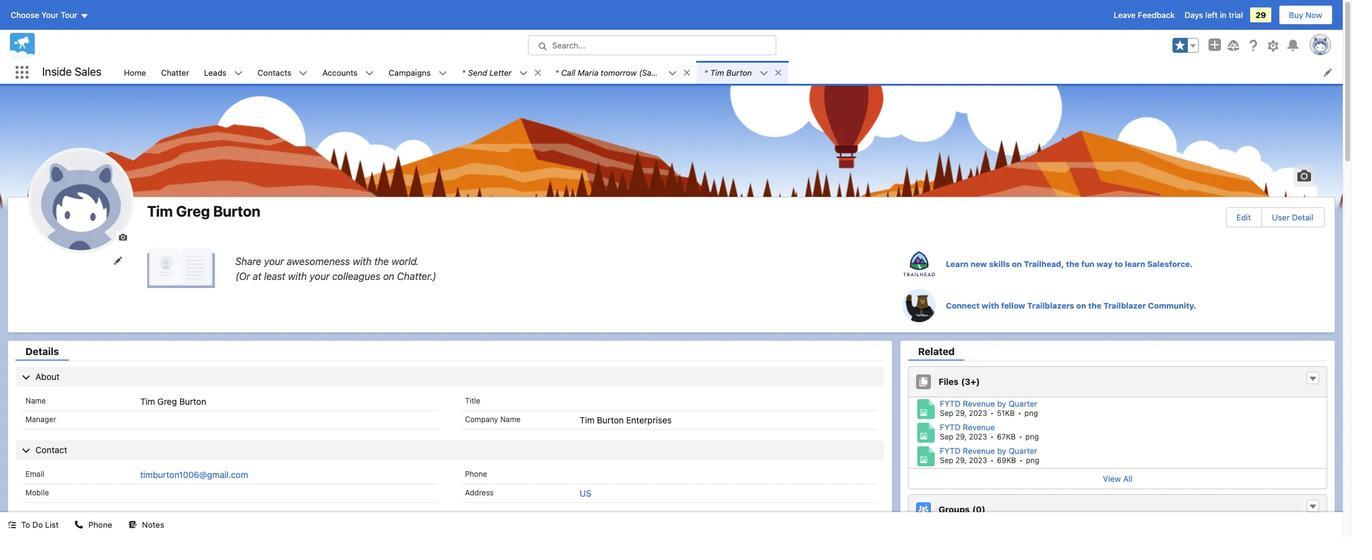 Task type: locate. For each thing, give the bounding box(es) containing it.
2 by from the top
[[998, 446, 1007, 456]]

least
[[264, 271, 285, 282]]

2 horizontal spatial on
[[1077, 300, 1087, 310]]

the left world.
[[374, 256, 389, 267]]

1 horizontal spatial with
[[353, 256, 372, 267]]

2 horizontal spatial the
[[1089, 300, 1102, 310]]

2023 for 69
[[969, 456, 988, 465]]

29, down fytd revenue
[[956, 456, 967, 465]]

0 horizontal spatial on
[[383, 271, 395, 282]]

text default image right leads
[[234, 69, 243, 78]]

* for * tim burton
[[704, 67, 708, 77]]

trailhead,
[[1024, 259, 1064, 269]]

0 vertical spatial 29,
[[956, 409, 967, 418]]

with left fellow
[[982, 300, 1000, 310]]

the
[[374, 256, 389, 267], [1067, 259, 1080, 269], [1089, 300, 1102, 310]]

fytd revenue by quarter down (3+) on the right
[[940, 399, 1038, 409]]

1 2023 from the top
[[969, 409, 988, 418]]

chatter link
[[154, 61, 197, 84]]

0 vertical spatial fytd revenue by quarter
[[940, 399, 1038, 409]]

3 revenue from the top
[[963, 446, 995, 456]]

29, up fytd revenue
[[956, 409, 967, 418]]

buy
[[1290, 10, 1304, 20]]

1 vertical spatial tim greg burton
[[140, 396, 206, 407]]

to
[[21, 520, 30, 530]]

mobile
[[25, 488, 49, 498]]

the left trailblazer
[[1089, 300, 1102, 310]]

sep 29, 2023 left 67
[[940, 432, 988, 442]]

phone inside button
[[88, 520, 112, 530]]

the for connect
[[1089, 300, 1102, 310]]

on down world.
[[383, 271, 395, 282]]

2 vertical spatial 29,
[[956, 456, 967, 465]]

png for 67 kb
[[1026, 432, 1039, 442]]

(or
[[235, 271, 250, 282]]

with right least
[[288, 271, 307, 282]]

1 by from the top
[[998, 399, 1007, 409]]

1 horizontal spatial the
[[1067, 259, 1080, 269]]

2 fytd from the top
[[940, 423, 961, 432]]

on right skills
[[1012, 259, 1022, 269]]

at
[[253, 271, 262, 282]]

2 fytd revenue by quarter from the top
[[940, 446, 1038, 456]]

1 29, from the top
[[956, 409, 967, 418]]

51
[[997, 409, 1005, 418]]

text default image down search... "button"
[[668, 69, 677, 78]]

0 vertical spatial sep
[[940, 409, 954, 418]]

1 list item from the left
[[455, 61, 548, 84]]

0 vertical spatial phone
[[465, 470, 487, 479]]

tim greg burton
[[147, 203, 260, 220], [140, 396, 206, 407]]

sep 29, 2023
[[940, 409, 988, 418], [940, 432, 988, 442], [940, 456, 988, 465]]

tim
[[711, 67, 724, 77], [147, 203, 173, 220], [140, 396, 155, 407], [580, 415, 595, 426]]

on inside share your awesomeness with the world. (or at least with your colleagues on chatter.)
[[383, 271, 395, 282]]

1 vertical spatial 29,
[[956, 432, 967, 442]]

1 vertical spatial revenue
[[963, 423, 995, 432]]

by for 69
[[998, 446, 1007, 456]]

with up colleagues
[[353, 256, 372, 267]]

text default image inside campaigns list item
[[438, 69, 447, 78]]

2 sep 29, 2023 from the top
[[940, 432, 988, 442]]

* left the send
[[462, 67, 466, 77]]

the inside learn new skills on trailhead, the fun way to learn salesforce. link
[[1067, 259, 1080, 269]]

list
[[45, 520, 59, 530]]

2 29, from the top
[[956, 432, 967, 442]]

the inside connect with fellow trailblazers on the trailblazer community. link
[[1089, 300, 1102, 310]]

tour
[[61, 10, 77, 20]]

0 horizontal spatial the
[[374, 256, 389, 267]]

revenue left 67
[[963, 423, 995, 432]]

sales
[[75, 65, 102, 78]]

address
[[465, 488, 494, 498]]

png right 69 kb
[[1026, 456, 1040, 465]]

1 vertical spatial png
[[1026, 432, 1039, 442]]

contacts
[[258, 67, 292, 77]]

1 vertical spatial fytd
[[940, 423, 961, 432]]

your up least
[[264, 256, 284, 267]]

29,
[[956, 409, 967, 418], [956, 432, 967, 442], [956, 456, 967, 465]]

the left fun
[[1067, 259, 1080, 269]]

png right 51 kb
[[1025, 409, 1038, 418]]

text default image
[[774, 68, 783, 77], [234, 69, 243, 78], [299, 69, 308, 78], [365, 69, 374, 78], [438, 69, 447, 78], [668, 69, 677, 78], [7, 521, 16, 530], [75, 521, 84, 530]]

1 vertical spatial on
[[383, 271, 395, 282]]

1 sep from the top
[[940, 409, 954, 418]]

revenue left 69
[[963, 446, 995, 456]]

kb up 67 kb
[[1005, 409, 1015, 418]]

2 horizontal spatial *
[[704, 67, 708, 77]]

company name
[[465, 415, 521, 424]]

quarter down 67 kb
[[1009, 446, 1038, 456]]

2 * from the left
[[555, 67, 559, 77]]

revenue down (3+) on the right
[[963, 399, 995, 409]]

details
[[25, 346, 59, 357]]

view all
[[1103, 474, 1133, 484]]

0 vertical spatial your
[[264, 256, 284, 267]]

on right trailblazers
[[1077, 300, 1087, 310]]

related
[[919, 346, 955, 357]]

text default image inside notes button
[[128, 521, 137, 530]]

now
[[1306, 10, 1323, 20]]

view all link
[[909, 469, 1327, 489]]

3 29, from the top
[[956, 456, 967, 465]]

2 vertical spatial sep 29, 2023
[[940, 456, 988, 465]]

2 vertical spatial kb
[[1007, 456, 1017, 465]]

1 vertical spatial kb
[[1006, 432, 1016, 442]]

greg
[[176, 203, 210, 220], [157, 396, 177, 407]]

0 horizontal spatial name
[[25, 396, 46, 406]]

0 vertical spatial revenue
[[963, 399, 995, 409]]

group
[[1173, 38, 1199, 53]]

* send letter
[[462, 67, 512, 77]]

text default image right list
[[75, 521, 84, 530]]

1 horizontal spatial on
[[1012, 259, 1022, 269]]

name right company
[[500, 415, 521, 424]]

2023 left 67
[[969, 432, 988, 442]]

fytd revenue by quarter for 69 kb
[[940, 446, 1038, 456]]

sep up fytd revenue
[[940, 409, 954, 418]]

background
[[35, 518, 84, 529]]

1 * from the left
[[462, 67, 466, 77]]

notes button
[[121, 513, 172, 537]]

1 revenue from the top
[[963, 399, 995, 409]]

timburton1006@gmail.com
[[140, 470, 248, 480]]

3 sep 29, 2023 from the top
[[940, 456, 988, 465]]

* for * call maria tomorrow (sample)
[[555, 67, 559, 77]]

png
[[1025, 409, 1038, 418], [1026, 432, 1039, 442], [1026, 456, 1040, 465]]

2 vertical spatial with
[[982, 300, 1000, 310]]

campaigns list item
[[381, 61, 455, 84]]

0 vertical spatial png
[[1025, 409, 1038, 418]]

2 vertical spatial revenue
[[963, 446, 995, 456]]

view
[[1103, 474, 1121, 484]]

67
[[997, 432, 1006, 442]]

sep
[[940, 409, 954, 418], [940, 432, 954, 442], [940, 456, 954, 465]]

text default image right campaigns
[[438, 69, 447, 78]]

sep 29, 2023 for 67 kb
[[940, 432, 988, 442]]

29
[[1256, 10, 1267, 20]]

29, for 69
[[956, 456, 967, 465]]

burton
[[727, 67, 752, 77], [213, 203, 260, 220], [179, 396, 206, 407], [597, 415, 624, 426]]

3 sep from the top
[[940, 456, 954, 465]]

1 vertical spatial by
[[998, 446, 1007, 456]]

(3+)
[[961, 377, 980, 387]]

2 vertical spatial png
[[1026, 456, 1040, 465]]

sep left 67
[[940, 432, 954, 442]]

text default image inside to do list button
[[7, 521, 16, 530]]

2 revenue from the top
[[963, 423, 995, 432]]

0 vertical spatial fytd
[[940, 399, 961, 409]]

skills
[[990, 259, 1010, 269]]

2 quarter from the top
[[1009, 446, 1038, 456]]

2 vertical spatial 2023
[[969, 456, 988, 465]]

1 vertical spatial with
[[288, 271, 307, 282]]

sep 29, 2023 up fytd revenue
[[940, 409, 988, 418]]

your down awesomeness
[[310, 271, 330, 282]]

learn new skills on trailhead, the fun way to learn salesforce. link
[[903, 247, 1335, 281]]

text default image inside contacts list item
[[299, 69, 308, 78]]

2023
[[969, 409, 988, 418], [969, 432, 988, 442], [969, 456, 988, 465]]

company
[[465, 415, 498, 424]]

accounts
[[323, 67, 358, 77]]

2 sep from the top
[[940, 432, 954, 442]]

1 horizontal spatial name
[[500, 415, 521, 424]]

sep down fytd revenue
[[940, 456, 954, 465]]

2023 left 69
[[969, 456, 988, 465]]

png right 67 kb
[[1026, 432, 1039, 442]]

fytd revenue by quarter
[[940, 399, 1038, 409], [940, 446, 1038, 456]]

share
[[235, 256, 261, 267]]

fytd for 51
[[940, 399, 961, 409]]

phone right the background
[[88, 520, 112, 530]]

sep 29, 2023 down fytd revenue
[[940, 456, 988, 465]]

connect
[[946, 300, 980, 310]]

1 vertical spatial 2023
[[969, 432, 988, 442]]

3 2023 from the top
[[969, 456, 988, 465]]

kb down 67 kb
[[1007, 456, 1017, 465]]

0 vertical spatial quarter
[[1009, 399, 1038, 409]]

* left call
[[555, 67, 559, 77]]

1 vertical spatial fytd revenue by quarter
[[940, 446, 1038, 456]]

text default image right accounts
[[365, 69, 374, 78]]

1 quarter from the top
[[1009, 399, 1038, 409]]

1 vertical spatial sep
[[940, 432, 954, 442]]

details link
[[16, 346, 69, 361]]

1 vertical spatial quarter
[[1009, 446, 1038, 456]]

list
[[116, 61, 1343, 84]]

text default image right contacts at the left top
[[299, 69, 308, 78]]

0 vertical spatial tim greg burton
[[147, 203, 260, 220]]

sep 29, 2023 for 51 kb
[[940, 409, 988, 418]]

list item
[[455, 61, 548, 84], [548, 61, 697, 84], [697, 61, 788, 84]]

text default image inside leads list item
[[234, 69, 243, 78]]

kb
[[1005, 409, 1015, 418], [1006, 432, 1016, 442], [1007, 456, 1017, 465]]

* right (sample)
[[704, 67, 708, 77]]

by up 67
[[998, 399, 1007, 409]]

text default image
[[534, 68, 542, 77], [683, 68, 691, 77], [519, 69, 528, 78], [760, 69, 768, 78], [1309, 375, 1318, 384], [1309, 503, 1318, 512], [128, 521, 137, 530]]

*
[[462, 67, 466, 77], [555, 67, 559, 77], [704, 67, 708, 77]]

0 vertical spatial by
[[998, 399, 1007, 409]]

name up 'manager'
[[25, 396, 46, 406]]

3 list item from the left
[[697, 61, 788, 84]]

world.
[[392, 256, 419, 267]]

to
[[1115, 259, 1123, 269]]

0 vertical spatial kb
[[1005, 409, 1015, 418]]

2 vertical spatial sep
[[940, 456, 954, 465]]

1 horizontal spatial *
[[555, 67, 559, 77]]

left
[[1206, 10, 1218, 20]]

fellow
[[1002, 300, 1026, 310]]

quarter right 51
[[1009, 399, 1038, 409]]

1 sep 29, 2023 from the top
[[940, 409, 988, 418]]

* tim burton
[[704, 67, 752, 77]]

0 vertical spatial sep 29, 2023
[[940, 409, 988, 418]]

1 horizontal spatial your
[[310, 271, 330, 282]]

text default image left to
[[7, 521, 16, 530]]

by down 67
[[998, 446, 1007, 456]]

2 vertical spatial fytd
[[940, 446, 961, 456]]

in
[[1220, 10, 1227, 20]]

0 vertical spatial on
[[1012, 259, 1022, 269]]

fytd revenue by quarter down 67
[[940, 446, 1038, 456]]

kb for 51 kb
[[1005, 409, 1015, 418]]

1 vertical spatial phone
[[88, 520, 112, 530]]

campaigns link
[[381, 61, 438, 84]]

enterprises
[[626, 415, 672, 426]]

fytd
[[940, 399, 961, 409], [940, 423, 961, 432], [940, 446, 961, 456]]

leads list item
[[197, 61, 250, 84]]

2 vertical spatial on
[[1077, 300, 1087, 310]]

kb for 67 kb
[[1006, 432, 1016, 442]]

trailblazers
[[1028, 300, 1075, 310]]

send
[[468, 67, 487, 77]]

29, left 67
[[956, 432, 967, 442]]

tomorrow
[[601, 67, 637, 77]]

0 vertical spatial greg
[[176, 203, 210, 220]]

3 fytd from the top
[[940, 446, 961, 456]]

2 horizontal spatial with
[[982, 300, 1000, 310]]

1 fytd from the top
[[940, 399, 961, 409]]

revenue for 51
[[963, 399, 995, 409]]

0 horizontal spatial phone
[[88, 520, 112, 530]]

kb up 69 kb
[[1006, 432, 1016, 442]]

0 horizontal spatial with
[[288, 271, 307, 282]]

2023 up fytd revenue
[[969, 409, 988, 418]]

0 vertical spatial 2023
[[969, 409, 988, 418]]

3 * from the left
[[704, 67, 708, 77]]

png for 69 kb
[[1026, 456, 1040, 465]]

phone up address
[[465, 470, 487, 479]]

1 fytd revenue by quarter from the top
[[940, 399, 1038, 409]]

2 2023 from the top
[[969, 432, 988, 442]]

the inside share your awesomeness with the world. (or at least with your colleagues on chatter.)
[[374, 256, 389, 267]]

choose
[[11, 10, 39, 20]]

background button
[[16, 514, 884, 534]]

0 horizontal spatial *
[[462, 67, 466, 77]]

1 vertical spatial sep 29, 2023
[[940, 432, 988, 442]]

29, for 67
[[956, 432, 967, 442]]

colleagues
[[332, 271, 381, 282]]



Task type: describe. For each thing, give the bounding box(es) containing it.
leave feedback link
[[1114, 10, 1175, 20]]

your
[[41, 10, 58, 20]]

0 vertical spatial with
[[353, 256, 372, 267]]

69 kb
[[997, 456, 1017, 465]]

contact button
[[16, 441, 884, 460]]

leads link
[[197, 61, 234, 84]]

choose your tour button
[[10, 5, 89, 25]]

user
[[1273, 212, 1290, 222]]

connect with fellow trailblazers on the trailblazer community. link
[[903, 288, 1335, 323]]

(sample)
[[639, 67, 673, 77]]

png for 51 kb
[[1025, 409, 1038, 418]]

trailblazer
[[1104, 300, 1146, 310]]

text default image inside accounts list item
[[365, 69, 374, 78]]

list containing home
[[116, 61, 1343, 84]]

maria
[[578, 67, 599, 77]]

accounts list item
[[315, 61, 381, 84]]

salesforce.
[[1148, 259, 1193, 269]]

user detail button
[[1263, 208, 1324, 227]]

inside sales
[[42, 65, 102, 78]]

feedback
[[1138, 10, 1175, 20]]

notes
[[142, 520, 164, 530]]

text default image inside phone button
[[75, 521, 84, 530]]

29, for 51
[[956, 409, 967, 418]]

2023 for 51
[[969, 409, 988, 418]]

buy now button
[[1279, 5, 1333, 25]]

by for 51
[[998, 399, 1007, 409]]

files
[[939, 377, 959, 387]]

51 kb
[[997, 409, 1015, 418]]

phone button
[[67, 513, 120, 537]]

* call maria tomorrow (sample)
[[555, 67, 673, 77]]

community.
[[1148, 300, 1197, 310]]

text default image right * tim burton
[[774, 68, 783, 77]]

learn
[[1125, 259, 1146, 269]]

buy now
[[1290, 10, 1323, 20]]

fytd for 67
[[940, 423, 961, 432]]

edit button
[[1227, 208, 1261, 227]]

the for learn
[[1067, 259, 1080, 269]]

groups
[[939, 505, 970, 515]]

title
[[465, 396, 481, 406]]

letter
[[490, 67, 512, 77]]

do
[[32, 520, 43, 530]]

leave feedback
[[1114, 10, 1175, 20]]

inside
[[42, 65, 72, 78]]

share your awesomeness with the world. (or at least with your colleagues on chatter.)
[[235, 256, 437, 282]]

67 kb
[[997, 432, 1016, 442]]

contact
[[35, 445, 67, 455]]

new
[[971, 259, 987, 269]]

email
[[25, 470, 44, 479]]

sep 29, 2023 for 69 kb
[[940, 456, 988, 465]]

us link
[[580, 488, 875, 499]]

sep for 67
[[940, 432, 954, 442]]

1 vertical spatial your
[[310, 271, 330, 282]]

fytd for 69
[[940, 446, 961, 456]]

user detail
[[1273, 212, 1314, 222]]

2023 for 67
[[969, 432, 988, 442]]

sep for 51
[[940, 409, 954, 418]]

timburton1006@gmail.com link
[[140, 470, 248, 480]]

home link
[[116, 61, 154, 84]]

all
[[1124, 474, 1133, 484]]

revenue for 69
[[963, 446, 995, 456]]

fytd revenue by quarter for 51 kb
[[940, 399, 1038, 409]]

1 vertical spatial greg
[[157, 396, 177, 407]]

tim inside list
[[711, 67, 724, 77]]

home
[[124, 67, 146, 77]]

quarter for 51 kb
[[1009, 399, 1038, 409]]

search...
[[552, 40, 586, 50]]

1 horizontal spatial phone
[[465, 470, 487, 479]]

chatter
[[161, 67, 189, 77]]

kb for 69 kb
[[1007, 456, 1017, 465]]

awesomeness
[[287, 256, 350, 267]]

connect with fellow trailblazers on the trailblazer community.
[[946, 300, 1197, 310]]

days left in trial
[[1185, 10, 1244, 20]]

about button
[[16, 367, 884, 387]]

manager
[[25, 415, 56, 424]]

learn
[[946, 259, 969, 269]]

call
[[561, 67, 576, 77]]

edit
[[1237, 212, 1251, 222]]

learn new skills on trailhead, the fun way to learn salesforce.
[[946, 259, 1193, 269]]

2 list item from the left
[[548, 61, 697, 84]]

days
[[1185, 10, 1204, 20]]

0 horizontal spatial your
[[264, 256, 284, 267]]

related link
[[909, 346, 965, 361]]

choose your tour
[[11, 10, 77, 20]]

trial
[[1229, 10, 1244, 20]]

to do list button
[[0, 513, 66, 537]]

(0)
[[973, 505, 986, 515]]

search... button
[[528, 35, 777, 55]]

* for * send letter
[[462, 67, 466, 77]]

us
[[580, 488, 592, 499]]

about
[[35, 372, 60, 382]]

groups (0)
[[939, 505, 986, 515]]

quarter for 69 kb
[[1009, 446, 1038, 456]]

1 vertical spatial name
[[500, 415, 521, 424]]

0 vertical spatial name
[[25, 396, 46, 406]]

69
[[997, 456, 1007, 465]]

to do list
[[21, 520, 59, 530]]

contacts link
[[250, 61, 299, 84]]

files (3+)
[[939, 377, 980, 387]]

revenue for 67
[[963, 423, 995, 432]]

sep for 69
[[940, 456, 954, 465]]

edit about me image
[[147, 249, 216, 289]]

contacts list item
[[250, 61, 315, 84]]



Task type: vqa. For each thing, say whether or not it's contained in the screenshot.
the the inside Connect With Fellow Trailblazers On The Trailblazer Community. link
yes



